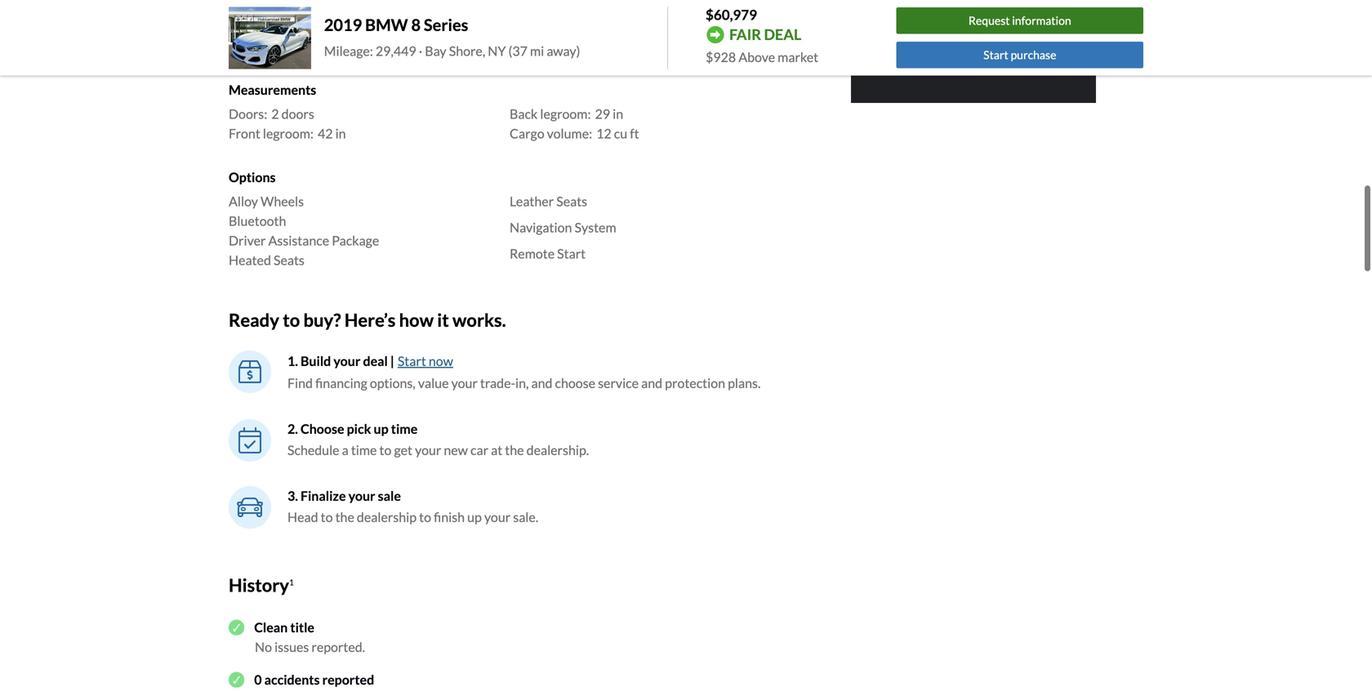 Task type: locate. For each thing, give the bounding box(es) containing it.
2 horizontal spatial start
[[984, 48, 1009, 62]]

0 horizontal spatial up
[[374, 421, 389, 437]]

start
[[984, 48, 1009, 62], [557, 246, 586, 262], [398, 353, 426, 369]]

get
[[394, 442, 413, 458]]

information
[[1013, 14, 1072, 28]]

in right 42
[[336, 125, 346, 141]]

2 vertical spatial start
[[398, 353, 426, 369]]

the down finalize
[[336, 509, 355, 525]]

seats down 'assistance'
[[274, 252, 305, 268]]

front
[[229, 125, 261, 141]]

the inside the 2. choose pick up time schedule a time to get your new car at the dealership.
[[505, 442, 524, 458]]

mi
[[530, 43, 544, 59]]

title
[[290, 619, 315, 635]]

deal
[[363, 353, 388, 369]]

volume:
[[547, 125, 593, 141]]

legroom: inside the doors: 2 doors front legroom: 42 in
[[263, 125, 314, 141]]

ny
[[488, 43, 506, 59]]

start inside start purchase button
[[984, 48, 1009, 62]]

0 horizontal spatial in
[[336, 125, 346, 141]]

and right in,
[[532, 375, 553, 391]]

legroom: down doors on the top of the page
[[263, 125, 314, 141]]

passenger airbag
[[510, 31, 607, 47]]

1 vertical spatial up
[[468, 509, 482, 525]]

29
[[595, 106, 610, 122]]

it
[[437, 309, 449, 331]]

·
[[419, 43, 423, 59]]

time up get
[[391, 421, 418, 437]]

$928
[[706, 49, 736, 65]]

back
[[510, 106, 538, 122]]

curtain
[[229, 38, 272, 54]]

vdpcheck image
[[229, 672, 244, 688]]

away)
[[547, 43, 581, 59]]

finish
[[434, 509, 465, 525]]

to left finish
[[419, 509, 431, 525]]

2019
[[324, 15, 362, 35]]

bluetooth
[[229, 213, 286, 229]]

your
[[334, 353, 361, 369], [452, 375, 478, 391], [415, 442, 442, 458], [349, 488, 376, 504], [485, 509, 511, 525]]

in inside back legroom: 29 in cargo volume: 12 cu ft
[[613, 106, 624, 122]]

and right service
[[642, 375, 663, 391]]

your right the value
[[452, 375, 478, 391]]

in inside the doors: 2 doors front legroom: 42 in
[[336, 125, 346, 141]]

service
[[598, 375, 639, 391]]

no
[[255, 639, 272, 655]]

doors
[[282, 106, 314, 122]]

issues
[[275, 639, 309, 655]]

0 horizontal spatial time
[[351, 442, 377, 458]]

here's
[[345, 309, 396, 331]]

blind spot monitoring curtain airbags
[[229, 18, 355, 54]]

0 horizontal spatial start
[[398, 353, 426, 369]]

to left get
[[380, 442, 392, 458]]

the right 'at'
[[505, 442, 524, 458]]

to left 'buy?' on the left
[[283, 309, 300, 331]]

1 horizontal spatial the
[[505, 442, 524, 458]]

1 vertical spatial legroom:
[[263, 125, 314, 141]]

0 vertical spatial the
[[505, 442, 524, 458]]

legroom: up the volume:
[[540, 106, 591, 122]]

seats up navigation system
[[557, 193, 588, 209]]

options,
[[370, 375, 416, 391]]

1 horizontal spatial in
[[613, 106, 624, 122]]

bay
[[425, 43, 447, 59]]

0 horizontal spatial the
[[336, 509, 355, 525]]

schedule
[[288, 442, 340, 458]]

0 vertical spatial in
[[613, 106, 624, 122]]

start down navigation system
[[557, 246, 586, 262]]

the
[[505, 442, 524, 458], [336, 509, 355, 525]]

your left sale.
[[485, 509, 511, 525]]

now
[[429, 353, 453, 369]]

purchase
[[1011, 48, 1057, 62]]

seats inside alloy wheels bluetooth driver assistance package heated seats
[[274, 252, 305, 268]]

navigation system
[[510, 220, 617, 235]]

to inside the 2. choose pick up time schedule a time to get your new car at the dealership.
[[380, 442, 392, 458]]

0 vertical spatial legroom:
[[540, 106, 591, 122]]

1 vertical spatial start
[[557, 246, 586, 262]]

cargo
[[510, 125, 545, 141]]

time
[[391, 421, 418, 437], [351, 442, 377, 458]]

plans.
[[728, 375, 761, 391]]

spot
[[261, 18, 287, 34]]

your left sale
[[349, 488, 376, 504]]

0 horizontal spatial seats
[[274, 252, 305, 268]]

0 vertical spatial time
[[391, 421, 418, 437]]

value
[[418, 375, 449, 391]]

and
[[532, 375, 553, 391], [642, 375, 663, 391]]

head
[[288, 509, 318, 525]]

1 vertical spatial in
[[336, 125, 346, 141]]

reported.
[[312, 639, 365, 655]]

no issues reported.
[[255, 639, 365, 655]]

0 vertical spatial start
[[984, 48, 1009, 62]]

time right a
[[351, 442, 377, 458]]

to down finalize
[[321, 509, 333, 525]]

to
[[283, 309, 300, 331], [380, 442, 392, 458], [321, 509, 333, 525], [419, 509, 431, 525]]

up right pick
[[374, 421, 389, 437]]

0 vertical spatial up
[[374, 421, 389, 437]]

1 vertical spatial the
[[336, 509, 355, 525]]

in right 29
[[613, 106, 624, 122]]

cu
[[614, 125, 628, 141]]

1 vertical spatial seats
[[274, 252, 305, 268]]

in,
[[516, 375, 529, 391]]

shore,
[[449, 43, 486, 59]]

heated
[[229, 252, 271, 268]]

up
[[374, 421, 389, 437], [468, 509, 482, 525]]

1 horizontal spatial and
[[642, 375, 663, 391]]

start down request
[[984, 48, 1009, 62]]

seats
[[557, 193, 588, 209], [274, 252, 305, 268]]

up right finish
[[468, 509, 482, 525]]

1 horizontal spatial start
[[557, 246, 586, 262]]

series
[[424, 15, 469, 35]]

1 horizontal spatial legroom:
[[540, 106, 591, 122]]

8
[[411, 15, 421, 35]]

start right |
[[398, 353, 426, 369]]

leather
[[510, 193, 554, 209]]

request
[[969, 14, 1010, 28]]

choose
[[555, 375, 596, 391]]

1 horizontal spatial up
[[468, 509, 482, 525]]

dealership.
[[527, 442, 589, 458]]

buy?
[[304, 309, 341, 331]]

your right get
[[415, 442, 442, 458]]

ready to buy? here's how it works.
[[229, 309, 506, 331]]

0 horizontal spatial and
[[532, 375, 553, 391]]

passenger
[[510, 31, 568, 47]]

0 vertical spatial seats
[[557, 193, 588, 209]]

your inside the 2. choose pick up time schedule a time to get your new car at the dealership.
[[415, 442, 442, 458]]

3.
[[288, 488, 298, 504]]

0 horizontal spatial legroom:
[[263, 125, 314, 141]]

up inside the 2. choose pick up time schedule a time to get your new car at the dealership.
[[374, 421, 389, 437]]

3. finalize your sale head to the dealership to finish up your sale.
[[288, 488, 539, 525]]

monitoring
[[290, 18, 355, 34]]



Task type: vqa. For each thing, say whether or not it's contained in the screenshot.
·
yes



Task type: describe. For each thing, give the bounding box(es) containing it.
fair deal
[[730, 25, 802, 43]]

leather seats
[[510, 193, 588, 209]]

new
[[444, 442, 468, 458]]

$60,979
[[706, 6, 758, 23]]

measurements
[[229, 82, 316, 97]]

airbags
[[275, 38, 316, 54]]

1.
[[288, 353, 298, 369]]

1. build your deal | start now find financing options, value your trade-in, and choose service and protection plans.
[[288, 353, 761, 391]]

1
[[289, 578, 294, 587]]

driver
[[229, 233, 266, 249]]

2.
[[288, 421, 298, 437]]

1 vertical spatial time
[[351, 442, 377, 458]]

0 accidents reported
[[254, 672, 374, 688]]

request information
[[969, 14, 1072, 28]]

2. choose pick up time schedule a time to get your new car at the dealership.
[[288, 421, 589, 458]]

doors: 2 doors front legroom: 42 in
[[229, 106, 346, 141]]

protection
[[665, 375, 726, 391]]

accidents
[[264, 672, 320, 688]]

the inside "3. finalize your sale head to the dealership to finish up your sale."
[[336, 509, 355, 525]]

above
[[739, 49, 776, 65]]

choose
[[301, 421, 344, 437]]

start purchase button
[[897, 42, 1144, 68]]

vdpcheck image
[[229, 620, 244, 635]]

alloy
[[229, 193, 258, 209]]

assistance
[[268, 233, 329, 249]]

find
[[288, 375, 313, 391]]

(37
[[509, 43, 528, 59]]

1 horizontal spatial seats
[[557, 193, 588, 209]]

history 1
[[229, 575, 294, 596]]

package
[[332, 233, 379, 249]]

options
[[229, 169, 276, 185]]

1 and from the left
[[532, 375, 553, 391]]

blind
[[229, 18, 259, 34]]

29,449
[[376, 43, 416, 59]]

deal
[[764, 25, 802, 43]]

advertisement region
[[851, 0, 1097, 103]]

your up the financing
[[334, 353, 361, 369]]

at
[[491, 442, 503, 458]]

clean title
[[254, 619, 315, 635]]

ft
[[630, 125, 640, 141]]

start purchase
[[984, 48, 1057, 62]]

how
[[399, 309, 434, 331]]

|
[[391, 353, 394, 369]]

2
[[272, 106, 279, 122]]

finalize
[[301, 488, 346, 504]]

works.
[[453, 309, 506, 331]]

2019 bmw 8 series image
[[229, 7, 311, 69]]

ready
[[229, 309, 279, 331]]

back legroom: 29 in cargo volume: 12 cu ft
[[510, 106, 640, 141]]

financing
[[315, 375, 368, 391]]

reported
[[322, 672, 374, 688]]

system
[[575, 220, 617, 235]]

history
[[229, 575, 289, 596]]

remote
[[510, 246, 555, 262]]

mileage:
[[324, 43, 373, 59]]

clean
[[254, 619, 288, 635]]

a
[[342, 442, 349, 458]]

legroom: inside back legroom: 29 in cargo volume: 12 cu ft
[[540, 106, 591, 122]]

2 and from the left
[[642, 375, 663, 391]]

sale
[[378, 488, 401, 504]]

up inside "3. finalize your sale head to the dealership to finish up your sale."
[[468, 509, 482, 525]]

doors:
[[229, 106, 267, 122]]

fair
[[730, 25, 762, 43]]

alloy wheels bluetooth driver assistance package heated seats
[[229, 193, 379, 268]]

pick
[[347, 421, 371, 437]]

dealership
[[357, 509, 417, 525]]

navigation
[[510, 220, 572, 235]]

airbag
[[571, 31, 607, 47]]

$928 above market
[[706, 49, 819, 65]]

market
[[778, 49, 819, 65]]

request information button
[[897, 8, 1144, 34]]

start inside 1. build your deal | start now find financing options, value your trade-in, and choose service and protection plans.
[[398, 353, 426, 369]]

trade-
[[480, 375, 516, 391]]

0
[[254, 672, 262, 688]]

wheels
[[261, 193, 304, 209]]

42
[[318, 125, 333, 141]]

1 horizontal spatial time
[[391, 421, 418, 437]]

remote start
[[510, 246, 586, 262]]

start now button
[[397, 351, 454, 372]]



